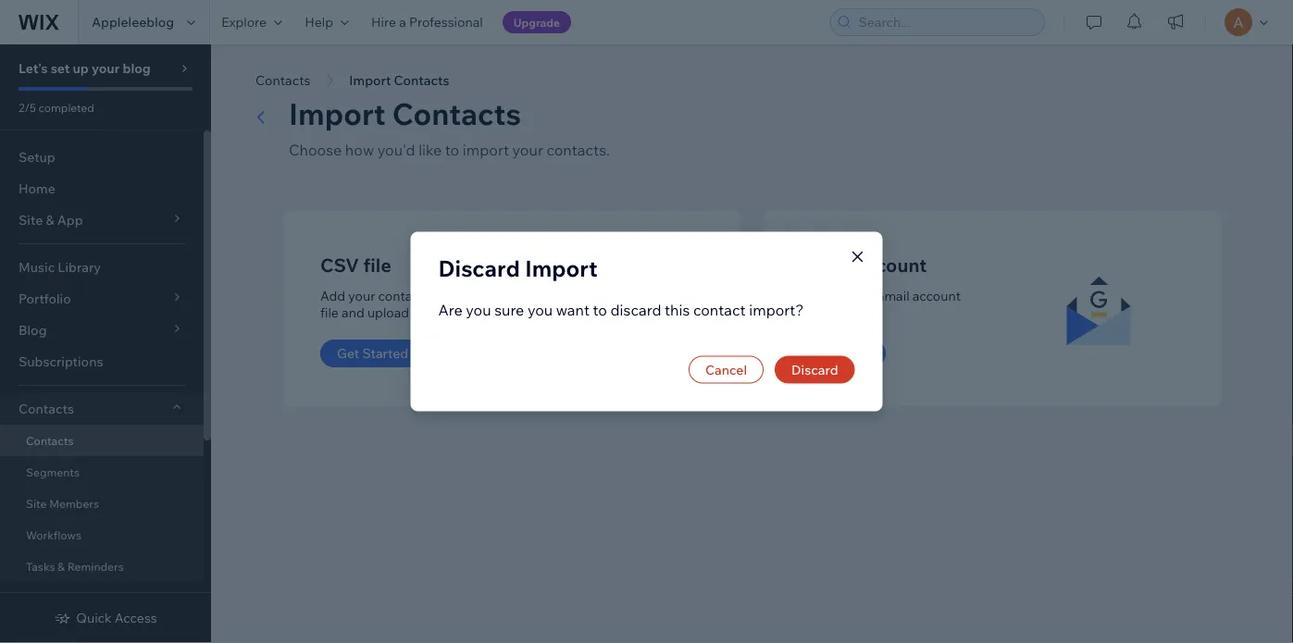 Task type: locate. For each thing, give the bounding box(es) containing it.
discard up are
[[439, 254, 520, 282]]

to right want
[[593, 301, 608, 319]]

add
[[320, 288, 346, 304]]

1 vertical spatial account
[[913, 288, 961, 304]]

contacts. right import on the left top of the page
[[547, 141, 610, 159]]

contacts.
[[547, 141, 610, 159], [801, 305, 856, 321]]

1 horizontal spatial gmail
[[875, 288, 910, 304]]

this
[[665, 301, 690, 319]]

0 horizontal spatial contacts.
[[547, 141, 610, 159]]

gmail up import?
[[801, 253, 852, 276]]

sure
[[495, 301, 525, 319]]

professional
[[409, 14, 483, 30]]

2/5 completed
[[19, 100, 94, 114]]

import
[[349, 72, 391, 88], [289, 95, 386, 132], [525, 254, 598, 282], [801, 288, 842, 304]]

csv up add
[[320, 253, 359, 276]]

file
[[363, 253, 392, 276], [320, 305, 339, 321]]

get started button
[[320, 340, 425, 368]]

1 vertical spatial a
[[449, 288, 456, 304]]

file up "contacts" at the top of page
[[363, 253, 392, 276]]

how
[[345, 141, 374, 159]]

csv file
[[320, 253, 392, 276]]

help button
[[294, 0, 360, 44]]

a
[[399, 14, 406, 30], [449, 288, 456, 304]]

are you sure you want to discard this contact import?
[[439, 301, 804, 319]]

here.
[[423, 305, 454, 321]]

gmail down gmail account in the top of the page
[[875, 288, 910, 304]]

2/5
[[19, 100, 36, 114]]

discard down import?
[[792, 362, 839, 378]]

discard inside button
[[792, 362, 839, 378]]

1 horizontal spatial csv
[[459, 288, 486, 304]]

it
[[412, 305, 421, 321]]

a up here.
[[449, 288, 456, 304]]

0 vertical spatial csv
[[320, 253, 359, 276]]

import?
[[750, 301, 804, 319]]

tasks & reminders
[[26, 560, 124, 574]]

csv inside add your contacts to a csv file and upload it here.
[[459, 288, 486, 304]]

subscriptions link
[[0, 346, 204, 378]]

import inside import contacts choose how you'd like to import your contacts.
[[289, 95, 386, 132]]

contacts inside button
[[256, 72, 311, 88]]

contacts
[[256, 72, 311, 88], [394, 72, 450, 88], [393, 95, 521, 132], [19, 401, 74, 417], [26, 434, 74, 448]]

music
[[19, 259, 55, 276]]

tasks
[[26, 560, 55, 574]]

choose
[[289, 141, 342, 159]]

quick access button
[[54, 610, 157, 627]]

1 vertical spatial gmail
[[875, 288, 910, 304]]

0 horizontal spatial a
[[399, 14, 406, 30]]

you'd
[[378, 141, 415, 159]]

contacts link
[[0, 425, 204, 457]]

setup
[[19, 149, 55, 165]]

to
[[445, 141, 460, 159], [434, 288, 446, 304], [593, 301, 608, 319]]

sidebar element
[[0, 44, 211, 644]]

account up the import your gmail account contacts.
[[857, 253, 927, 276]]

workflows
[[26, 528, 81, 542]]

contacts up import contacts choose how you'd like to import your contacts.
[[394, 72, 450, 88]]

0 vertical spatial gmail
[[801, 253, 852, 276]]

1 vertical spatial file
[[320, 305, 339, 321]]

0 vertical spatial discard
[[439, 254, 520, 282]]

home
[[19, 181, 55, 197]]

contacts down help
[[256, 72, 311, 88]]

library
[[58, 259, 101, 276]]

gmail inside the import your gmail account contacts.
[[875, 288, 910, 304]]

file down add
[[320, 305, 339, 321]]

site members link
[[0, 488, 204, 520]]

&
[[58, 560, 65, 574]]

you
[[466, 301, 491, 319], [528, 301, 553, 319]]

2 you from the left
[[528, 301, 553, 319]]

contacts inside popup button
[[19, 401, 74, 417]]

you right are
[[466, 301, 491, 319]]

csv left sure
[[459, 288, 486, 304]]

contacts up the segments
[[26, 434, 74, 448]]

quick access
[[76, 610, 157, 627]]

contacts. up connect
[[801, 305, 856, 321]]

upload
[[368, 305, 410, 321]]

subscriptions
[[19, 354, 103, 370]]

import down gmail account in the top of the page
[[801, 288, 842, 304]]

contacts down subscriptions on the bottom
[[19, 401, 74, 417]]

let's set up your blog
[[19, 60, 151, 76]]

completed
[[39, 100, 94, 114]]

discard
[[439, 254, 520, 282], [792, 362, 839, 378]]

gmail
[[801, 253, 852, 276], [875, 288, 910, 304]]

1 horizontal spatial a
[[449, 288, 456, 304]]

to right the like
[[445, 141, 460, 159]]

0 horizontal spatial file
[[320, 305, 339, 321]]

1 horizontal spatial contacts.
[[801, 305, 856, 321]]

0 horizontal spatial discard
[[439, 254, 520, 282]]

reminders
[[67, 560, 124, 574]]

import down hire
[[349, 72, 391, 88]]

contacts inside button
[[394, 72, 450, 88]]

blog
[[123, 60, 151, 76]]

your up and
[[349, 288, 376, 304]]

account inside the import your gmail account contacts.
[[913, 288, 961, 304]]

your right import on the left top of the page
[[513, 141, 544, 159]]

contacts up the like
[[393, 95, 521, 132]]

1 vertical spatial csv
[[459, 288, 486, 304]]

0 horizontal spatial gmail
[[801, 253, 852, 276]]

0 vertical spatial a
[[399, 14, 406, 30]]

import inside button
[[349, 72, 391, 88]]

0 vertical spatial file
[[363, 253, 392, 276]]

csv
[[320, 253, 359, 276], [459, 288, 486, 304]]

to up here.
[[434, 288, 446, 304]]

your
[[92, 60, 120, 76], [513, 141, 544, 159], [349, 288, 376, 304], [845, 288, 872, 304]]

to inside add your contacts to a csv file and upload it here.
[[434, 288, 446, 304]]

a right hire
[[399, 14, 406, 30]]

import contacts button
[[340, 67, 459, 94]]

import for import contacts choose how you'd like to import your contacts.
[[289, 95, 386, 132]]

import up want
[[525, 254, 598, 282]]

1 vertical spatial contacts.
[[801, 305, 856, 321]]

1 horizontal spatial you
[[528, 301, 553, 319]]

import inside the import your gmail account contacts.
[[801, 288, 842, 304]]

import up choose
[[289, 95, 386, 132]]

your down gmail account in the top of the page
[[845, 288, 872, 304]]

hire a professional link
[[360, 0, 494, 44]]

import
[[463, 141, 509, 159]]

contacts button
[[0, 394, 204, 425]]

access
[[115, 610, 157, 627]]

account down gmail account in the top of the page
[[913, 288, 961, 304]]

1 vertical spatial discard
[[792, 362, 839, 378]]

discard import
[[439, 254, 598, 282]]

your right up
[[92, 60, 120, 76]]

you right sure
[[528, 301, 553, 319]]

account
[[857, 253, 927, 276], [913, 288, 961, 304]]

0 vertical spatial contacts.
[[547, 141, 610, 159]]

1 horizontal spatial discard
[[792, 362, 839, 378]]

music library
[[19, 259, 101, 276]]

0 horizontal spatial you
[[466, 301, 491, 319]]



Task type: describe. For each thing, give the bounding box(es) containing it.
add your contacts to a csv file and upload it here.
[[320, 288, 486, 321]]

discard for discard import
[[439, 254, 520, 282]]

0 horizontal spatial csv
[[320, 253, 359, 276]]

setup link
[[0, 142, 204, 173]]

your inside sidebar element
[[92, 60, 120, 76]]

your inside add your contacts to a csv file and upload it here.
[[349, 288, 376, 304]]

contacts. inside the import your gmail account contacts.
[[801, 305, 856, 321]]

cancel
[[706, 362, 747, 378]]

music library link
[[0, 252, 204, 283]]

to inside import contacts choose how you'd like to import your contacts.
[[445, 141, 460, 159]]

your inside the import your gmail account contacts.
[[845, 288, 872, 304]]

started
[[363, 345, 409, 362]]

contacts
[[378, 288, 431, 304]]

import your gmail account contacts.
[[801, 288, 961, 321]]

want
[[557, 301, 590, 319]]

discard button
[[775, 356, 855, 384]]

contacts. inside import contacts choose how you'd like to import your contacts.
[[547, 141, 610, 159]]

contacts for contacts button
[[256, 72, 311, 88]]

connect
[[817, 345, 870, 362]]

get started
[[337, 345, 409, 362]]

contact
[[694, 301, 746, 319]]

help
[[305, 14, 333, 30]]

upgrade
[[514, 15, 560, 29]]

contacts button
[[246, 67, 320, 94]]

and
[[342, 305, 365, 321]]

up
[[73, 60, 89, 76]]

0 vertical spatial account
[[857, 253, 927, 276]]

are
[[439, 301, 463, 319]]

your inside import contacts choose how you'd like to import your contacts.
[[513, 141, 544, 159]]

let's
[[19, 60, 48, 76]]

segments
[[26, 465, 80, 479]]

1 you from the left
[[466, 301, 491, 319]]

site members
[[26, 497, 99, 511]]

tasks & reminders link
[[0, 551, 204, 583]]

set
[[51, 60, 70, 76]]

home link
[[0, 173, 204, 205]]

import contacts choose how you'd like to import your contacts.
[[289, 95, 610, 159]]

like
[[419, 141, 442, 159]]

members
[[49, 497, 99, 511]]

upgrade button
[[503, 11, 571, 33]]

contacts inside import contacts choose how you'd like to import your contacts.
[[393, 95, 521, 132]]

quick
[[76, 610, 112, 627]]

discard
[[611, 301, 662, 319]]

Search... field
[[854, 9, 1039, 35]]

contacts for contacts link at left bottom
[[26, 434, 74, 448]]

get
[[337, 345, 360, 362]]

segments link
[[0, 457, 204, 488]]

appleleeblog
[[92, 14, 174, 30]]

contacts for contacts popup button at the bottom of the page
[[19, 401, 74, 417]]

file inside add your contacts to a csv file and upload it here.
[[320, 305, 339, 321]]

discard for discard
[[792, 362, 839, 378]]

hire a professional
[[371, 14, 483, 30]]

a inside add your contacts to a csv file and upload it here.
[[449, 288, 456, 304]]

gmail account
[[801, 253, 927, 276]]

hire
[[371, 14, 396, 30]]

site
[[26, 497, 47, 511]]

workflows link
[[0, 520, 204, 551]]

import contacts
[[349, 72, 450, 88]]

import for import your gmail account contacts.
[[801, 288, 842, 304]]

1 horizontal spatial file
[[363, 253, 392, 276]]

connect button
[[801, 340, 886, 368]]

import for import contacts
[[349, 72, 391, 88]]

explore
[[222, 14, 267, 30]]

cancel button
[[689, 356, 764, 384]]



Task type: vqa. For each thing, say whether or not it's contained in the screenshot.
general-section element
no



